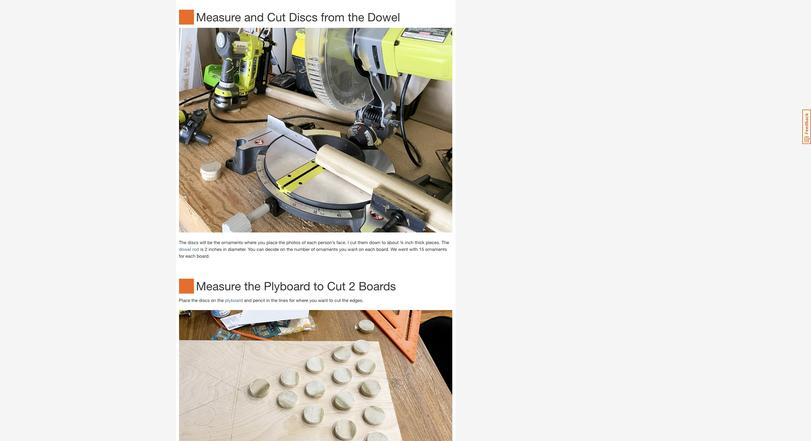 Task type: locate. For each thing, give the bounding box(es) containing it.
to
[[382, 240, 386, 245], [314, 279, 324, 293], [329, 298, 333, 303]]

discs up rod
[[188, 240, 198, 245]]

1 horizontal spatial you
[[309, 298, 317, 303]]

1 horizontal spatial for
[[289, 298, 295, 303]]

0 vertical spatial where
[[244, 240, 257, 245]]

of inside the discs will be the ornaments where you place the photos of each person's face. i cut them down to about ¾ inch thick pieces. the dowel rod
[[302, 240, 306, 245]]

you inside is 2 inches in diameter. you can decide on the number of ornaments you want on each board. we went with 15 ornaments for each board.
[[339, 247, 346, 252]]

rod
[[192, 247, 199, 252]]

dowel
[[179, 247, 191, 252]]

on right decide
[[280, 247, 285, 252]]

where down measure the plyboard to cut 2 boards
[[296, 298, 308, 303]]

discs right place
[[199, 298, 210, 303]]

0 horizontal spatial ornaments
[[221, 240, 243, 245]]

each inside the discs will be the ornaments where you place the photos of each person's face. i cut them down to about ¾ inch thick pieces. the dowel rod
[[307, 240, 317, 245]]

to right down
[[382, 240, 386, 245]]

plyboard link
[[225, 298, 243, 303]]

a miter saw with a round dowel ready to be cut. image
[[179, 28, 452, 233]]

of up number
[[302, 240, 306, 245]]

on
[[280, 247, 285, 252], [359, 247, 364, 252], [211, 298, 216, 303]]

0 vertical spatial discs
[[188, 240, 198, 245]]

diameter.
[[228, 247, 246, 252]]

cut for i
[[350, 240, 356, 245]]

cut inside the discs will be the ornaments where you place the photos of each person's face. i cut them down to about ¾ inch thick pieces. the dowel rod
[[350, 240, 356, 245]]

for down dowel
[[179, 253, 184, 259]]

plyboard
[[264, 279, 310, 293]]

0 vertical spatial to
[[382, 240, 386, 245]]

1 vertical spatial 2
[[349, 279, 355, 293]]

0 vertical spatial measure
[[196, 10, 241, 24]]

1 vertical spatial each
[[365, 247, 375, 252]]

to left edges.
[[329, 298, 333, 303]]

the up dowel
[[179, 240, 186, 245]]

you up can
[[258, 240, 265, 245]]

2 horizontal spatial to
[[382, 240, 386, 245]]

0 vertical spatial board.
[[376, 247, 389, 252]]

want
[[348, 247, 358, 252], [318, 298, 328, 303]]

discs inside the discs will be the ornaments where you place the photos of each person's face. i cut them down to about ¾ inch thick pieces. the dowel rod
[[188, 240, 198, 245]]

0 vertical spatial and
[[244, 10, 264, 24]]

where up you
[[244, 240, 257, 245]]

want inside is 2 inches in diameter. you can decide on the number of ornaments you want on each board. we went with 15 ornaments for each board.
[[348, 247, 358, 252]]

want down measure the plyboard to cut 2 boards
[[318, 298, 328, 303]]

of for photos
[[302, 240, 306, 245]]

1 horizontal spatial cut
[[327, 279, 346, 293]]

0 vertical spatial cut
[[267, 10, 286, 24]]

for right "lines"
[[289, 298, 295, 303]]

in right pencil
[[266, 298, 270, 303]]

1 horizontal spatial of
[[311, 247, 315, 252]]

0 horizontal spatial board.
[[197, 253, 210, 259]]

to right the "plyboard"
[[314, 279, 324, 293]]

lines
[[279, 298, 288, 303]]

1 vertical spatial measure
[[196, 279, 241, 293]]

0 vertical spatial you
[[258, 240, 265, 245]]

ornaments up diameter.
[[221, 240, 243, 245]]

will
[[200, 240, 206, 245]]

and
[[244, 10, 264, 24], [244, 298, 252, 303]]

1 vertical spatial want
[[318, 298, 328, 303]]

with
[[409, 247, 418, 252]]

i
[[348, 240, 349, 245]]

0 horizontal spatial 2
[[205, 247, 207, 252]]

of for number
[[311, 247, 315, 252]]

cut right i
[[350, 240, 356, 245]]

2 vertical spatial each
[[186, 253, 195, 259]]

dowel rod link
[[179, 247, 199, 252]]

1 horizontal spatial ornaments
[[316, 247, 338, 252]]

1 vertical spatial board.
[[197, 253, 210, 259]]

where
[[244, 240, 257, 245], [296, 298, 308, 303]]

decide
[[265, 247, 279, 252]]

2 horizontal spatial each
[[365, 247, 375, 252]]

each
[[307, 240, 317, 245], [365, 247, 375, 252], [186, 253, 195, 259]]

0 vertical spatial for
[[179, 253, 184, 259]]

on down them
[[359, 247, 364, 252]]

in inside is 2 inches in diameter. you can decide on the number of ornaments you want on each board. we went with 15 ornaments for each board.
[[223, 247, 227, 252]]

about
[[387, 240, 399, 245]]

board.
[[376, 247, 389, 252], [197, 253, 210, 259]]

1 horizontal spatial to
[[329, 298, 333, 303]]

0 horizontal spatial to
[[314, 279, 324, 293]]

board. down is on the bottom left of page
[[197, 253, 210, 259]]

0 horizontal spatial discs
[[188, 240, 198, 245]]

on left plyboard link at the bottom left
[[211, 298, 216, 303]]

2 right is on the bottom left of page
[[205, 247, 207, 252]]

1 vertical spatial you
[[339, 247, 346, 252]]

0 horizontal spatial where
[[244, 240, 257, 245]]

for
[[179, 253, 184, 259], [289, 298, 295, 303]]

0 horizontal spatial cut
[[334, 298, 341, 303]]

1 vertical spatial where
[[296, 298, 308, 303]]

measure for measure and cut discs from the dowel
[[196, 10, 241, 24]]

0 vertical spatial of
[[302, 240, 306, 245]]

of inside is 2 inches in diameter. you can decide on the number of ornaments you want on each board. we went with 15 ornaments for each board.
[[311, 247, 315, 252]]

of
[[302, 240, 306, 245], [311, 247, 315, 252]]

plyboard
[[225, 298, 243, 303]]

for inside is 2 inches in diameter. you can decide on the number of ornaments you want on each board. we went with 15 ornaments for each board.
[[179, 253, 184, 259]]

measure
[[196, 10, 241, 24], [196, 279, 241, 293]]

0 horizontal spatial you
[[258, 240, 265, 245]]

where inside the discs will be the ornaments where you place the photos of each person's face. i cut them down to about ¾ inch thick pieces. the dowel rod
[[244, 240, 257, 245]]

you
[[258, 240, 265, 245], [339, 247, 346, 252], [309, 298, 317, 303]]

1 vertical spatial to
[[314, 279, 324, 293]]

cut
[[350, 240, 356, 245], [334, 298, 341, 303]]

¾
[[400, 240, 404, 245]]

you down 'face.'
[[339, 247, 346, 252]]

1 horizontal spatial the
[[442, 240, 449, 245]]

ornaments down pieces. at the bottom right of the page
[[425, 247, 447, 252]]

in
[[223, 247, 227, 252], [266, 298, 270, 303]]

0 horizontal spatial cut
[[267, 10, 286, 24]]

the discs will be the ornaments where you place the photos of each person's face. i cut them down to about ¾ inch thick pieces. the dowel rod
[[179, 240, 449, 252]]

the
[[348, 10, 364, 24], [214, 240, 220, 245], [279, 240, 285, 245], [287, 247, 293, 252], [244, 279, 261, 293], [191, 298, 198, 303], [217, 298, 224, 303], [271, 298, 277, 303], [342, 298, 348, 303]]

1 vertical spatial cut
[[327, 279, 346, 293]]

1 horizontal spatial cut
[[350, 240, 356, 245]]

went
[[398, 247, 408, 252]]

of right number
[[311, 247, 315, 252]]

you down measure the plyboard to cut 2 boards
[[309, 298, 317, 303]]

the right pieces. at the bottom right of the page
[[442, 240, 449, 245]]

ornaments
[[221, 240, 243, 245], [316, 247, 338, 252], [425, 247, 447, 252]]

be
[[207, 240, 212, 245]]

face.
[[336, 240, 346, 245]]

2 vertical spatial you
[[309, 298, 317, 303]]

0 vertical spatial each
[[307, 240, 317, 245]]

1 horizontal spatial want
[[348, 247, 358, 252]]

1 horizontal spatial each
[[307, 240, 317, 245]]

0 horizontal spatial the
[[179, 240, 186, 245]]

0 horizontal spatial of
[[302, 240, 306, 245]]

0 vertical spatial cut
[[350, 240, 356, 245]]

cut left edges.
[[334, 298, 341, 303]]

0 horizontal spatial in
[[223, 247, 227, 252]]

the inside is 2 inches in diameter. you can decide on the number of ornaments you want on each board. we went with 15 ornaments for each board.
[[287, 247, 293, 252]]

in right the inches
[[223, 247, 227, 252]]

ornaments down "person's"
[[316, 247, 338, 252]]

0 vertical spatial want
[[348, 247, 358, 252]]

2 measure from the top
[[196, 279, 241, 293]]

board. down down
[[376, 247, 389, 252]]

you
[[248, 247, 255, 252]]

discs
[[188, 240, 198, 245], [199, 298, 210, 303]]

0 vertical spatial 2
[[205, 247, 207, 252]]

2 horizontal spatial you
[[339, 247, 346, 252]]

want down i
[[348, 247, 358, 252]]

1 vertical spatial of
[[311, 247, 315, 252]]

1 the from the left
[[179, 240, 186, 245]]

1 measure from the top
[[196, 10, 241, 24]]

each down down
[[365, 247, 375, 252]]

thick
[[415, 240, 424, 245]]

1 vertical spatial and
[[244, 298, 252, 303]]

1 vertical spatial cut
[[334, 298, 341, 303]]

0 horizontal spatial want
[[318, 298, 328, 303]]

2 the from the left
[[442, 240, 449, 245]]

down
[[369, 240, 380, 245]]

boards
[[359, 279, 396, 293]]

0 horizontal spatial for
[[179, 253, 184, 259]]

2 horizontal spatial on
[[359, 247, 364, 252]]

1 vertical spatial in
[[266, 298, 270, 303]]

the
[[179, 240, 186, 245], [442, 240, 449, 245]]

0 vertical spatial in
[[223, 247, 227, 252]]

place
[[179, 298, 190, 303]]

1 horizontal spatial discs
[[199, 298, 210, 303]]

each down dowel rod link
[[186, 253, 195, 259]]

each up is 2 inches in diameter. you can decide on the number of ornaments you want on each board. we went with 15 ornaments for each board.
[[307, 240, 317, 245]]

2 up edges.
[[349, 279, 355, 293]]

cut
[[267, 10, 286, 24], [327, 279, 346, 293]]

2
[[205, 247, 207, 252], [349, 279, 355, 293]]



Task type: describe. For each thing, give the bounding box(es) containing it.
you for lines
[[309, 298, 317, 303]]

measure and cut discs from the dowel
[[196, 10, 400, 24]]

1 vertical spatial for
[[289, 298, 295, 303]]

inch
[[405, 240, 413, 245]]

15
[[419, 247, 424, 252]]

dowel
[[368, 10, 400, 24]]

1 horizontal spatial 2
[[349, 279, 355, 293]]

discs
[[289, 10, 318, 24]]

1 vertical spatial discs
[[199, 298, 210, 303]]

pencil
[[253, 298, 265, 303]]

want for to
[[318, 298, 328, 303]]

you inside the discs will be the ornaments where you place the photos of each person's face. i cut them down to about ¾ inch thick pieces. the dowel rod
[[258, 240, 265, 245]]

is
[[200, 247, 204, 252]]

can
[[257, 247, 264, 252]]

them
[[358, 240, 368, 245]]

from
[[321, 10, 345, 24]]

place the discs on the plyboard and pencil in the lines for where you want to cut the edges.
[[179, 298, 367, 303]]

to inside the discs will be the ornaments where you place the photos of each person's face. i cut them down to about ¾ inch thick pieces. the dowel rod
[[382, 240, 386, 245]]

1 horizontal spatial where
[[296, 298, 308, 303]]

1 horizontal spatial board.
[[376, 247, 389, 252]]

measure the plyboard to cut 2 boards
[[196, 279, 396, 293]]

feedback link image
[[802, 109, 811, 144]]

2 horizontal spatial ornaments
[[425, 247, 447, 252]]

0 horizontal spatial on
[[211, 298, 216, 303]]

0 horizontal spatial each
[[186, 253, 195, 259]]

place
[[266, 240, 277, 245]]

a girl holding a piece of cardboard with circular cutouts with red borders. image
[[179, 310, 452, 442]]

2 inside is 2 inches in diameter. you can decide on the number of ornaments you want on each board. we went with 15 ornaments for each board.
[[205, 247, 207, 252]]

1 horizontal spatial in
[[266, 298, 270, 303]]

number
[[294, 247, 310, 252]]

2 vertical spatial to
[[329, 298, 333, 303]]

person's
[[318, 240, 335, 245]]

cut for to
[[334, 298, 341, 303]]

want for on
[[348, 247, 358, 252]]

ornaments inside the discs will be the ornaments where you place the photos of each person's face. i cut them down to about ¾ inch thick pieces. the dowel rod
[[221, 240, 243, 245]]

measure for measure the plyboard to cut 2 boards
[[196, 279, 241, 293]]

is 2 inches in diameter. you can decide on the number of ornaments you want on each board. we went with 15 ornaments for each board.
[[179, 247, 447, 259]]

we
[[391, 247, 397, 252]]

photos
[[286, 240, 300, 245]]

pieces.
[[426, 240, 440, 245]]

edges.
[[350, 298, 363, 303]]

you for number
[[339, 247, 346, 252]]

inches
[[209, 247, 222, 252]]

1 horizontal spatial on
[[280, 247, 285, 252]]



Task type: vqa. For each thing, say whether or not it's contained in the screenshot.
Boards
yes



